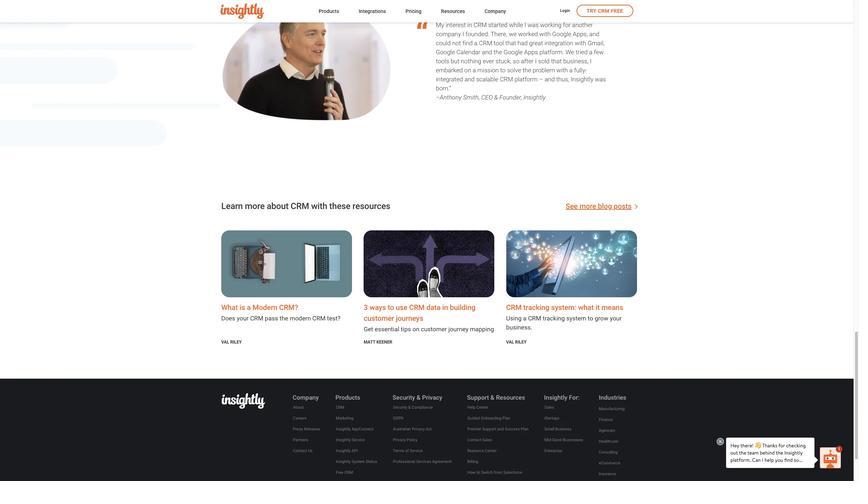 Task type: locate. For each thing, give the bounding box(es) containing it.
crm down solve
[[500, 76, 513, 83]]

blog
[[598, 202, 612, 211]]

1 vertical spatial was
[[595, 76, 606, 83]]

1 vertical spatial on
[[413, 326, 419, 333]]

2 horizontal spatial the
[[523, 67, 531, 74]]

resources up onboarding
[[496, 395, 525, 402]]

&
[[494, 94, 498, 101], [417, 395, 421, 402], [491, 395, 495, 402], [408, 406, 411, 411]]

free right try
[[611, 8, 623, 14]]

0 horizontal spatial val riley
[[221, 340, 242, 345]]

security for security & compliance
[[393, 406, 407, 411]]

google down "could"
[[436, 49, 455, 56]]

with down working
[[539, 31, 551, 38]]

0 horizontal spatial google
[[436, 49, 455, 56]]

onboarding
[[481, 417, 502, 421]]

success
[[505, 428, 520, 432]]

val
[[221, 340, 229, 345], [506, 340, 514, 345]]

insightly api
[[336, 449, 358, 454]]

gdpr
[[393, 417, 403, 421]]

policy
[[407, 438, 418, 443]]

0 vertical spatial resources
[[441, 8, 465, 14]]

the down after
[[523, 67, 531, 74]]

crm link
[[335, 404, 345, 412]]

ecommerce link
[[599, 460, 621, 468]]

press releases link
[[293, 426, 320, 434]]

center inside "link"
[[485, 449, 497, 454]]

3
[[364, 304, 368, 312]]

google up integration
[[552, 31, 571, 38]]

2 your from the left
[[610, 315, 622, 322]]

1 horizontal spatial customer
[[421, 326, 447, 333]]

0 vertical spatial center
[[477, 406, 488, 411]]

crm?
[[279, 304, 298, 312]]

1 vertical spatial center
[[485, 449, 497, 454]]

support down guided onboarding plan link
[[482, 428, 496, 432]]

1 val riley from the left
[[221, 340, 242, 345]]

0 vertical spatial plan
[[502, 417, 510, 421]]

2 val riley from the left
[[506, 340, 527, 345]]

0 vertical spatial was
[[528, 21, 539, 29]]

tracking up business.
[[523, 304, 550, 312]]

& up onboarding
[[491, 395, 495, 402]]

0 horizontal spatial customer
[[364, 315, 394, 323]]

billing link
[[467, 459, 479, 467]]

0 horizontal spatial was
[[528, 21, 539, 29]]

mapping
[[470, 326, 494, 333]]

see more blog posts
[[566, 202, 632, 211]]

insurance link
[[599, 471, 617, 479]]

plan
[[502, 417, 510, 421], [521, 428, 529, 432]]

modern
[[253, 304, 277, 312]]

2 val from the left
[[506, 340, 514, 345]]

0 vertical spatial in
[[467, 21, 472, 29]]

val for crm
[[506, 340, 514, 345]]

system:
[[551, 304, 577, 312]]

crm up marketing
[[336, 406, 344, 411]]

integrations link
[[359, 7, 386, 17]]

security up the security & compliance
[[393, 395, 415, 402]]

was up worked
[[528, 21, 539, 29]]

0 vertical spatial contact
[[467, 438, 481, 443]]

insightly inside insightly service link
[[336, 438, 351, 443]]

with up thus,
[[557, 67, 568, 74]]

1 horizontal spatial company
[[485, 8, 506, 14]]

that down we
[[505, 40, 516, 47]]

your down is
[[237, 315, 249, 322]]

to inside my interest in crm started while i was working for another company i founded. there, we worked with google apps, and could not find a crm tool that had great integration with gmail, google calendar and the google apps platform. we tried a few tools but nothing ever stuck, so after i sold that business, i embarked on a mission to solve the problem with a fully- integrated and scalable crm platform – and thus, insightly was born." –anthony smith, ceo & founder, insightly
[[500, 67, 506, 74]]

insightly for insightly appconnect
[[336, 428, 351, 432]]

0 horizontal spatial your
[[237, 315, 249, 322]]

enterprise
[[544, 449, 562, 454]]

insightly down marketing link on the left bottom of page
[[336, 428, 351, 432]]

business,
[[563, 58, 589, 65]]

mid-sized businesses
[[544, 438, 583, 443]]

that down the platform.
[[551, 58, 562, 65]]

insightly down –
[[524, 94, 546, 101]]

& up compliance
[[417, 395, 421, 402]]

plan up success
[[502, 417, 510, 421]]

resources up the 'interest'
[[441, 8, 465, 14]]

insightly logo image
[[220, 3, 264, 19], [222, 394, 265, 409]]

crm left test?
[[312, 315, 326, 322]]

learn more about crm with these resources
[[221, 202, 390, 212]]

in inside 3 ways to use crm data in building customer journeys get essential tips on customer journey mapping
[[442, 304, 448, 312]]

1 vertical spatial security
[[393, 406, 407, 411]]

riley for crm
[[515, 340, 527, 345]]

on inside my interest in crm started while i was working for another company i founded. there, we worked with google apps, and could not find a crm tool that had great integration with gmail, google calendar and the google apps platform. we tried a few tools but nothing ever stuck, so after i sold that business, i embarked on a mission to solve the problem with a fully- integrated and scalable crm platform – and thus, insightly was born." –anthony smith, ceo & founder, insightly
[[464, 67, 471, 74]]

sales up 'resource center'
[[482, 438, 492, 443]]

0 horizontal spatial more
[[245, 202, 265, 212]]

customer
[[364, 315, 394, 323], [421, 326, 447, 333]]

1 horizontal spatial plan
[[521, 428, 529, 432]]

privacy up compliance
[[422, 395, 442, 402]]

0 vertical spatial that
[[505, 40, 516, 47]]

terms of service link
[[393, 448, 423, 456]]

& for support & resources
[[491, 395, 495, 402]]

guided onboarding plan
[[467, 417, 510, 421]]

crm inside 3 ways to use crm data in building customer journeys get essential tips on customer journey mapping
[[409, 304, 425, 312]]

1 vertical spatial in
[[442, 304, 448, 312]]

to right the how
[[477, 471, 480, 476]]

0 horizontal spatial contact
[[293, 449, 307, 454]]

born."
[[436, 85, 451, 92]]

insightly service link
[[335, 437, 365, 445]]

journey
[[449, 326, 469, 333]]

& left compliance
[[408, 406, 411, 411]]

sales
[[544, 406, 554, 411], [482, 438, 492, 443]]

2 riley from the left
[[515, 340, 527, 345]]

insightly up free crm
[[336, 460, 351, 465]]

typewriter and laptop together. image
[[221, 231, 352, 298]]

contact left us
[[293, 449, 307, 454]]

val riley down does
[[221, 340, 242, 345]]

professional services agreement link
[[393, 459, 452, 467]]

i right while
[[525, 21, 526, 29]]

api
[[352, 449, 358, 454]]

insightly inside insightly appconnect link
[[336, 428, 351, 432]]

insightly for insightly api
[[336, 449, 351, 454]]

your down means
[[610, 315, 622, 322]]

australian
[[393, 428, 411, 432]]

another
[[572, 21, 593, 29]]

was down few
[[595, 76, 606, 83]]

1 horizontal spatial in
[[467, 21, 472, 29]]

& right the ceo
[[494, 94, 498, 101]]

a right is
[[247, 304, 251, 312]]

tracking
[[523, 304, 550, 312], [543, 315, 565, 322]]

riley for what
[[230, 340, 242, 345]]

consulting link
[[599, 449, 618, 457]]

to left use
[[388, 304, 394, 312]]

finance link
[[599, 417, 613, 425]]

in right the data
[[442, 304, 448, 312]]

startups link
[[544, 415, 560, 423]]

0 horizontal spatial sales
[[482, 438, 492, 443]]

1 your from the left
[[237, 315, 249, 322]]

0 vertical spatial privacy
[[422, 395, 442, 402]]

started
[[488, 21, 508, 29]]

tips
[[401, 326, 411, 333]]

crm inside button
[[598, 8, 609, 14]]

val down does
[[221, 340, 229, 345]]

0 horizontal spatial on
[[413, 326, 419, 333]]

1 vertical spatial contact
[[293, 449, 307, 454]]

company up about
[[293, 395, 319, 402]]

learn
[[221, 202, 243, 212]]

a
[[474, 40, 478, 47], [589, 49, 593, 56], [473, 67, 476, 74], [569, 67, 573, 74], [247, 304, 251, 312], [523, 315, 527, 322]]

using
[[506, 315, 522, 322]]

support up help center
[[467, 395, 489, 402]]

billing
[[467, 460, 478, 465]]

find
[[463, 40, 473, 47]]

services
[[416, 460, 431, 465]]

sales up "startups"
[[544, 406, 554, 411]]

a left few
[[589, 49, 593, 56]]

contact us link
[[293, 448, 313, 456]]

1 horizontal spatial riley
[[515, 340, 527, 345]]

support & resources
[[467, 395, 525, 402]]

insightly logo link
[[220, 3, 307, 19], [222, 394, 265, 411]]

1 horizontal spatial your
[[610, 315, 622, 322]]

insightly api link
[[335, 448, 358, 456]]

1 horizontal spatial the
[[494, 49, 502, 56]]

1 horizontal spatial sales
[[544, 406, 554, 411]]

1 vertical spatial resources
[[496, 395, 525, 402]]

riley down business.
[[515, 340, 527, 345]]

0 vertical spatial free
[[611, 8, 623, 14]]

crm up business.
[[528, 315, 541, 322]]

val riley down business.
[[506, 340, 527, 345]]

the down tool
[[494, 49, 502, 56]]

resource center
[[467, 449, 497, 454]]

& for security & privacy
[[417, 395, 421, 402]]

marketing
[[336, 417, 354, 421]]

0 horizontal spatial that
[[505, 40, 516, 47]]

insightly down fully-
[[571, 76, 594, 83]]

the inside what is a modern crm? does your crm pass the modern crm test?
[[280, 315, 288, 322]]

free down insightly system status link
[[336, 471, 344, 476]]

2 vertical spatial the
[[280, 315, 288, 322]]

1 vertical spatial sales
[[482, 438, 492, 443]]

there,
[[491, 31, 507, 38]]

my
[[436, 21, 444, 29]]

company link
[[485, 7, 506, 17]]

crm down founded.
[[479, 40, 492, 47]]

manufacturing
[[599, 407, 625, 412]]

had
[[518, 40, 528, 47]]

1 riley from the left
[[230, 340, 242, 345]]

on right tips
[[413, 326, 419, 333]]

google
[[552, 31, 571, 38], [436, 49, 455, 56], [504, 49, 523, 56]]

a inside crm tracking system: what it means using a crm tracking system to grow your business.
[[523, 315, 527, 322]]

riley down does
[[230, 340, 242, 345]]

0 vertical spatial insightly logo image
[[220, 3, 264, 19]]

service down insightly appconnect link
[[352, 438, 365, 443]]

more right "see"
[[580, 202, 596, 211]]

contact for contact sales
[[467, 438, 481, 443]]

210226 build customer journeys feature insightly blog image
[[364, 231, 495, 298]]

1 vertical spatial free
[[336, 471, 344, 476]]

act
[[426, 428, 432, 432]]

1 horizontal spatial contact
[[467, 438, 481, 443]]

1 vertical spatial the
[[523, 67, 531, 74]]

and
[[589, 31, 599, 38], [482, 49, 492, 56], [465, 76, 475, 83], [545, 76, 555, 83], [497, 428, 504, 432]]

customer down ways
[[364, 315, 394, 323]]

crm up founded.
[[474, 21, 487, 29]]

center right help
[[477, 406, 488, 411]]

stylized image of a crm tracking system - small image
[[506, 231, 637, 298]]

contact for contact us
[[293, 449, 307, 454]]

tracking down system:
[[543, 315, 565, 322]]

center right resource
[[485, 449, 497, 454]]

center for help center
[[477, 406, 488, 411]]

try crm free
[[587, 8, 623, 14]]

0 vertical spatial insightly logo link
[[220, 3, 307, 19]]

embarked
[[436, 67, 463, 74]]

privacy left act
[[412, 428, 425, 432]]

1 horizontal spatial service
[[410, 449, 423, 454]]

1 horizontal spatial free
[[611, 8, 623, 14]]

val riley for what
[[221, 340, 242, 345]]

resources
[[441, 8, 465, 14], [496, 395, 525, 402]]

while
[[509, 21, 523, 29]]

0 vertical spatial service
[[352, 438, 365, 443]]

keener
[[377, 340, 392, 345]]

0 vertical spatial customer
[[364, 315, 394, 323]]

customer down '3 ways to use crm data in building customer journeys' link
[[421, 326, 447, 333]]

0 horizontal spatial free
[[336, 471, 344, 476]]

val down business.
[[506, 340, 514, 345]]

i right business,
[[590, 58, 592, 65]]

plan right success
[[521, 428, 529, 432]]

how to switch from salesforce
[[467, 471, 522, 476]]

0 horizontal spatial the
[[280, 315, 288, 322]]

privacy up terms
[[393, 438, 406, 443]]

0 horizontal spatial in
[[442, 304, 448, 312]]

1 horizontal spatial val riley
[[506, 340, 527, 345]]

terms of service
[[393, 449, 423, 454]]

1 horizontal spatial on
[[464, 67, 471, 74]]

security up gdpr
[[393, 406, 407, 411]]

0 vertical spatial on
[[464, 67, 471, 74]]

free inside button
[[611, 8, 623, 14]]

insightly inside insightly api link
[[336, 449, 351, 454]]

crm right try
[[598, 8, 609, 14]]

i left sold
[[535, 58, 537, 65]]

after
[[521, 58, 534, 65]]

0 horizontal spatial val
[[221, 340, 229, 345]]

1 vertical spatial privacy
[[412, 428, 425, 432]]

how to switch from salesforce link
[[467, 470, 523, 478]]

with left these
[[311, 202, 327, 212]]

on down nothing on the right
[[464, 67, 471, 74]]

insightly up sales 'link'
[[544, 395, 568, 402]]

1 val from the left
[[221, 340, 229, 345]]

with down apps,
[[575, 40, 586, 47]]

crm up journeys
[[409, 304, 425, 312]]

0 vertical spatial sales
[[544, 406, 554, 411]]

fully-
[[574, 67, 587, 74]]

ever
[[483, 58, 494, 65]]

1 horizontal spatial val
[[506, 340, 514, 345]]

insightly left the api
[[336, 449, 351, 454]]

contact down premier
[[467, 438, 481, 443]]

service right of
[[410, 449, 423, 454]]

means
[[602, 304, 623, 312]]

salesforce
[[503, 471, 522, 476]]

startups
[[544, 417, 560, 421]]

google up so
[[504, 49, 523, 56]]

in up founded.
[[467, 21, 472, 29]]

on
[[464, 67, 471, 74], [413, 326, 419, 333]]

a up business.
[[523, 315, 527, 322]]

1 vertical spatial that
[[551, 58, 562, 65]]

company up "started"
[[485, 8, 506, 14]]

1 vertical spatial customer
[[421, 326, 447, 333]]

insightly up insightly api
[[336, 438, 351, 443]]

1 horizontal spatial more
[[580, 202, 596, 211]]

0 horizontal spatial riley
[[230, 340, 242, 345]]

guided onboarding plan link
[[467, 415, 511, 423]]

insightly inside insightly system status link
[[336, 460, 351, 465]]

0 horizontal spatial service
[[352, 438, 365, 443]]

1 vertical spatial plan
[[521, 428, 529, 432]]

and up the gmail,
[[589, 31, 599, 38]]

us
[[308, 449, 313, 454]]

0 horizontal spatial company
[[293, 395, 319, 402]]

to left grow on the right
[[588, 315, 593, 322]]

to down stuck,
[[500, 67, 506, 74]]

pricing link
[[406, 7, 422, 17]]

the down 'crm?' at left bottom
[[280, 315, 288, 322]]

more right "learn"
[[245, 202, 265, 212]]

0 vertical spatial security
[[393, 395, 415, 402]]

about
[[293, 406, 304, 411]]



Task type: describe. For each thing, give the bounding box(es) containing it.
resources link
[[441, 7, 465, 17]]

stuck,
[[496, 58, 512, 65]]

and left 'scalable'
[[465, 76, 475, 83]]

great
[[529, 40, 543, 47]]

founder,
[[499, 94, 522, 101]]

careers
[[293, 417, 307, 421]]

see more blog posts link
[[566, 202, 638, 211]]

try
[[587, 8, 597, 14]]

professional
[[393, 460, 415, 465]]

a down nothing on the right
[[473, 67, 476, 74]]

2 horizontal spatial google
[[552, 31, 571, 38]]

0 vertical spatial support
[[467, 395, 489, 402]]

1 vertical spatial tracking
[[543, 315, 565, 322]]

press
[[293, 428, 303, 432]]

your inside crm tracking system: what it means using a crm tracking system to grow your business.
[[610, 315, 622, 322]]

it
[[596, 304, 600, 312]]

contact sales
[[467, 438, 492, 443]]

0 horizontal spatial plan
[[502, 417, 510, 421]]

crm down "what is a modern crm?" link
[[250, 315, 263, 322]]

1 vertical spatial insightly logo image
[[222, 394, 265, 409]]

appconnect
[[352, 428, 374, 432]]

insightly for insightly service
[[336, 438, 351, 443]]

crm down insightly system status link
[[345, 471, 353, 476]]

–
[[539, 76, 543, 83]]

resources
[[353, 202, 390, 212]]

few
[[594, 49, 604, 56]]

help center
[[467, 406, 488, 411]]

insightly system status link
[[335, 459, 378, 467]]

to inside crm tracking system: what it means using a crm tracking system to grow your business.
[[588, 315, 593, 322]]

crm right about
[[291, 202, 309, 212]]

1 horizontal spatial was
[[595, 76, 606, 83]]

0 vertical spatial company
[[485, 8, 506, 14]]

1 horizontal spatial that
[[551, 58, 562, 65]]

in inside my interest in crm started while i was working for another company i founded. there, we worked with google apps, and could not find a crm tool that had great integration with gmail, google calendar and the google apps platform. we tried a few tools but nothing ever stuck, so after i sold that business, i embarked on a mission to solve the problem with a fully- integrated and scalable crm platform – and thus, insightly was born." –anthony smith, ceo & founder, insightly
[[467, 21, 472, 29]]

a right the find
[[474, 40, 478, 47]]

could
[[436, 40, 451, 47]]

partners
[[293, 438, 308, 443]]

working
[[540, 21, 562, 29]]

3 ways to use crm data in building customer journeys link
[[364, 304, 476, 323]]

on inside 3 ways to use crm data in building customer journeys get essential tips on customer journey mapping
[[413, 326, 419, 333]]

insightly appconnect
[[336, 428, 374, 432]]

sales link
[[544, 404, 555, 412]]

gdpr link
[[393, 415, 404, 423]]

& for security & compliance
[[408, 406, 411, 411]]

industries link
[[599, 394, 627, 402]]

interest
[[446, 21, 466, 29]]

1 vertical spatial products
[[335, 395, 360, 402]]

sales inside 'link'
[[544, 406, 554, 411]]

center for resource center
[[485, 449, 497, 454]]

nothing
[[461, 58, 481, 65]]

and left success
[[497, 428, 504, 432]]

these
[[329, 202, 350, 212]]

gmail,
[[588, 40, 605, 47]]

help
[[467, 406, 476, 411]]

security & compliance
[[393, 406, 433, 411]]

i up the find
[[463, 31, 464, 38]]

free crm link
[[335, 470, 353, 478]]

1 vertical spatial company
[[293, 395, 319, 402]]

small business link
[[544, 426, 572, 434]]

sized
[[552, 438, 562, 443]]

0 horizontal spatial resources
[[441, 8, 465, 14]]

crm up using at right bottom
[[506, 304, 522, 312]]

0 vertical spatial tracking
[[523, 304, 550, 312]]

1 horizontal spatial google
[[504, 49, 523, 56]]

insightly for insightly for:
[[544, 395, 568, 402]]

& inside my interest in crm started while i was working for another company i founded. there, we worked with google apps, and could not find a crm tool that had great integration with gmail, google calendar and the google apps platform. we tried a few tools but nothing ever stuck, so after i sold that business, i embarked on a mission to solve the problem with a fully- integrated and scalable crm platform – and thus, insightly was born." –anthony smith, ceo & founder, insightly
[[494, 94, 498, 101]]

2 vertical spatial privacy
[[393, 438, 406, 443]]

tools
[[436, 58, 449, 65]]

industries
[[599, 395, 626, 402]]

security & compliance link
[[393, 404, 433, 412]]

australian privacy act
[[393, 428, 432, 432]]

insightly system status
[[336, 460, 377, 465]]

system
[[566, 315, 586, 322]]

journeys
[[396, 315, 423, 323]]

compliance
[[412, 406, 433, 411]]

we
[[509, 31, 517, 38]]

to inside 3 ways to use crm data in building customer journeys get essential tips on customer journey mapping
[[388, 304, 394, 312]]

problem
[[533, 67, 555, 74]]

1 horizontal spatial resources
[[496, 395, 525, 402]]

partners link
[[293, 437, 309, 445]]

insightly for insightly system status
[[336, 460, 351, 465]]

ecommerce
[[599, 462, 621, 466]]

posts
[[614, 202, 632, 211]]

a left fully-
[[569, 67, 573, 74]]

not
[[452, 40, 461, 47]]

more for learn
[[245, 202, 265, 212]]

insightly service
[[336, 438, 365, 443]]

1 vertical spatial service
[[410, 449, 423, 454]]

0 vertical spatial the
[[494, 49, 502, 56]]

resource center link
[[467, 448, 497, 456]]

small business
[[544, 428, 572, 432]]

smith,
[[463, 94, 480, 101]]

manufacturing link
[[599, 406, 625, 414]]

business.
[[506, 324, 532, 332]]

tool
[[494, 40, 504, 47]]

releases
[[304, 428, 320, 432]]

matt
[[364, 340, 375, 345]]

a inside what is a modern crm? does your crm pass the modern crm test?
[[247, 304, 251, 312]]

try crm free button
[[577, 5, 633, 17]]

0 vertical spatial products
[[319, 8, 339, 14]]

more for see
[[580, 202, 596, 211]]

contact sales link
[[467, 437, 492, 445]]

agencies link
[[599, 428, 616, 436]]

sold
[[538, 58, 550, 65]]

ceo
[[481, 94, 493, 101]]

essential
[[375, 326, 399, 333]]

security for security & privacy
[[393, 395, 415, 402]]

free crm
[[336, 471, 353, 476]]

thus,
[[556, 76, 569, 83]]

we
[[566, 49, 574, 56]]

what is a modern crm? link
[[221, 304, 298, 312]]

data
[[426, 304, 441, 312]]

test?
[[327, 315, 341, 322]]

premier
[[467, 428, 481, 432]]

privacy policy
[[393, 438, 418, 443]]

use
[[396, 304, 407, 312]]

1 vertical spatial insightly logo link
[[222, 394, 265, 411]]

1 vertical spatial support
[[482, 428, 496, 432]]

val riley for crm
[[506, 340, 527, 345]]

grow
[[595, 315, 608, 322]]

and up ever
[[482, 49, 492, 56]]

your inside what is a modern crm? does your crm pass the modern crm test?
[[237, 315, 249, 322]]

and right –
[[545, 76, 555, 83]]

get
[[364, 326, 373, 333]]

what is a modern crm? does your crm pass the modern crm test?
[[221, 304, 341, 322]]

val for what
[[221, 340, 229, 345]]

platform.
[[540, 49, 564, 56]]



Task type: vqa. For each thing, say whether or not it's contained in the screenshot.


